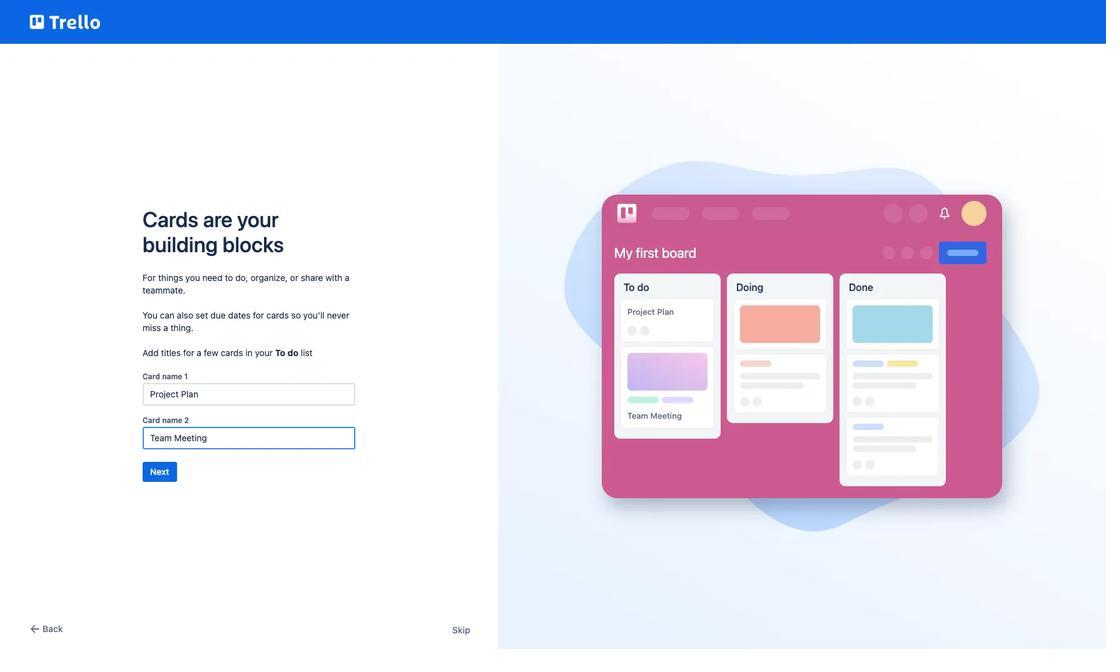 Task type: locate. For each thing, give the bounding box(es) containing it.
name left 2
[[162, 415, 182, 425]]

so
[[291, 310, 301, 320]]

done
[[849, 281, 874, 293]]

your right are
[[237, 206, 279, 231]]

0 vertical spatial your
[[237, 206, 279, 231]]

1 vertical spatial do
[[288, 347, 299, 358]]

set
[[196, 310, 208, 320]]

my
[[614, 245, 633, 261]]

miss
[[143, 322, 161, 333]]

titles
[[161, 347, 181, 358]]

are
[[203, 206, 233, 231]]

1 horizontal spatial a
[[197, 347, 202, 358]]

organize,
[[251, 272, 288, 283]]

0 vertical spatial cards
[[267, 310, 289, 320]]

0 vertical spatial do
[[638, 281, 649, 293]]

1 vertical spatial a
[[163, 322, 168, 333]]

1 horizontal spatial cards
[[267, 310, 289, 320]]

for
[[253, 310, 264, 320], [183, 347, 194, 358]]

board
[[662, 245, 697, 261]]

do left list on the bottom left of page
[[288, 347, 299, 358]]

1 vertical spatial card
[[143, 415, 160, 425]]

for right titles
[[183, 347, 194, 358]]

things
[[158, 272, 183, 283]]

0 vertical spatial card
[[143, 371, 160, 381]]

a inside for things you need to do, organize, or share with a teammate.
[[345, 272, 350, 283]]

name
[[162, 371, 182, 381], [162, 415, 182, 425]]

1 vertical spatial name
[[162, 415, 182, 425]]

you
[[186, 272, 200, 283]]

1 horizontal spatial to
[[624, 281, 635, 293]]

do
[[638, 281, 649, 293], [288, 347, 299, 358]]

can
[[160, 310, 175, 320]]

name for 1
[[162, 371, 182, 381]]

a
[[345, 272, 350, 283], [163, 322, 168, 333], [197, 347, 202, 358]]

plan
[[657, 307, 674, 317]]

0 vertical spatial a
[[345, 272, 350, 283]]

team meeting
[[628, 410, 682, 420]]

list
[[301, 347, 313, 358]]

0 horizontal spatial a
[[163, 322, 168, 333]]

0 horizontal spatial for
[[183, 347, 194, 358]]

0 horizontal spatial to
[[275, 347, 285, 358]]

to
[[624, 281, 635, 293], [275, 347, 285, 358]]

a left few
[[197, 347, 202, 358]]

1 horizontal spatial do
[[638, 281, 649, 293]]

name left the 1
[[162, 371, 182, 381]]

you'll
[[303, 310, 325, 320]]

you can also set due dates for cards so you'll never miss a thing.
[[143, 310, 350, 333]]

1 name from the top
[[162, 371, 182, 381]]

to left list on the bottom left of page
[[275, 347, 285, 358]]

trello image
[[28, 8, 103, 36], [614, 201, 640, 226]]

your inside cards are your building blocks
[[237, 206, 279, 231]]

a right with
[[345, 272, 350, 283]]

cards left so
[[267, 310, 289, 320]]

card
[[143, 371, 160, 381], [143, 415, 160, 425]]

0 vertical spatial to
[[624, 281, 635, 293]]

building
[[143, 231, 218, 256]]

do up project
[[638, 281, 649, 293]]

1 vertical spatial your
[[255, 347, 273, 358]]

0 vertical spatial for
[[253, 310, 264, 320]]

a down can
[[163, 322, 168, 333]]

1 card from the top
[[143, 371, 160, 381]]

2 horizontal spatial a
[[345, 272, 350, 283]]

2 vertical spatial a
[[197, 347, 202, 358]]

0 horizontal spatial trello image
[[28, 8, 103, 36]]

for right dates
[[253, 310, 264, 320]]

doing
[[737, 281, 764, 293]]

0 vertical spatial name
[[162, 371, 182, 381]]

0 horizontal spatial do
[[288, 347, 299, 358]]

Card name 2 text field
[[143, 427, 355, 449]]

0 horizontal spatial cards
[[221, 347, 243, 358]]

for inside you can also set due dates for cards so you'll never miss a thing.
[[253, 310, 264, 320]]

back button
[[28, 622, 63, 637]]

card left 2
[[143, 415, 160, 425]]

2 name from the top
[[162, 415, 182, 425]]

2 card from the top
[[143, 415, 160, 425]]

to up project
[[624, 281, 635, 293]]

never
[[327, 310, 350, 320]]

team
[[628, 410, 649, 420]]

your
[[237, 206, 279, 231], [255, 347, 273, 358]]

need
[[202, 272, 223, 283]]

your right the in
[[255, 347, 273, 358]]

or
[[290, 272, 299, 283]]

cards inside you can also set due dates for cards so you'll never miss a thing.
[[267, 310, 289, 320]]

card down add
[[143, 371, 160, 381]]

1 vertical spatial trello image
[[614, 201, 640, 226]]

1 horizontal spatial trello image
[[614, 201, 640, 226]]

1 horizontal spatial for
[[253, 310, 264, 320]]

cards
[[267, 310, 289, 320], [221, 347, 243, 358]]

cards left the in
[[221, 347, 243, 358]]

a inside you can also set due dates for cards so you'll never miss a thing.
[[163, 322, 168, 333]]



Task type: describe. For each thing, give the bounding box(es) containing it.
2
[[184, 415, 189, 425]]

0 vertical spatial trello image
[[28, 8, 103, 36]]

cards are your building blocks
[[143, 206, 284, 256]]

blocks
[[222, 231, 284, 256]]

due
[[211, 310, 226, 320]]

my first board
[[614, 245, 697, 261]]

card name 1
[[143, 371, 188, 381]]

1 vertical spatial for
[[183, 347, 194, 358]]

to do
[[624, 281, 649, 293]]

next
[[150, 466, 169, 477]]

cards
[[143, 206, 199, 231]]

1 vertical spatial cards
[[221, 347, 243, 358]]

also
[[177, 310, 193, 320]]

Card name 1 text field
[[143, 383, 355, 405]]

teammate.
[[143, 284, 185, 295]]

to
[[225, 272, 233, 283]]

next button
[[143, 462, 177, 482]]

for things you need to do, organize, or share with a teammate.
[[143, 272, 350, 295]]

skip button
[[452, 624, 470, 637]]

1
[[184, 371, 188, 381]]

with
[[326, 272, 343, 283]]

project
[[628, 307, 655, 317]]

add
[[143, 347, 159, 358]]

dates
[[228, 310, 251, 320]]

for
[[143, 272, 156, 283]]

project plan
[[628, 307, 674, 317]]

1 vertical spatial to
[[275, 347, 285, 358]]

few
[[204, 347, 218, 358]]

back
[[43, 623, 63, 634]]

share
[[301, 272, 323, 283]]

skip
[[452, 625, 470, 635]]

card for card name 1
[[143, 371, 160, 381]]

do,
[[235, 272, 248, 283]]

card for card name 2
[[143, 415, 160, 425]]

add titles for a few cards in your to do list
[[143, 347, 313, 358]]

card name 2
[[143, 415, 189, 425]]

name for 2
[[162, 415, 182, 425]]

first
[[636, 245, 659, 261]]

thing.
[[171, 322, 194, 333]]

you
[[143, 310, 158, 320]]

in
[[246, 347, 253, 358]]

meeting
[[651, 410, 682, 420]]



Task type: vqa. For each thing, say whether or not it's contained in the screenshot.
rightmost Automation
no



